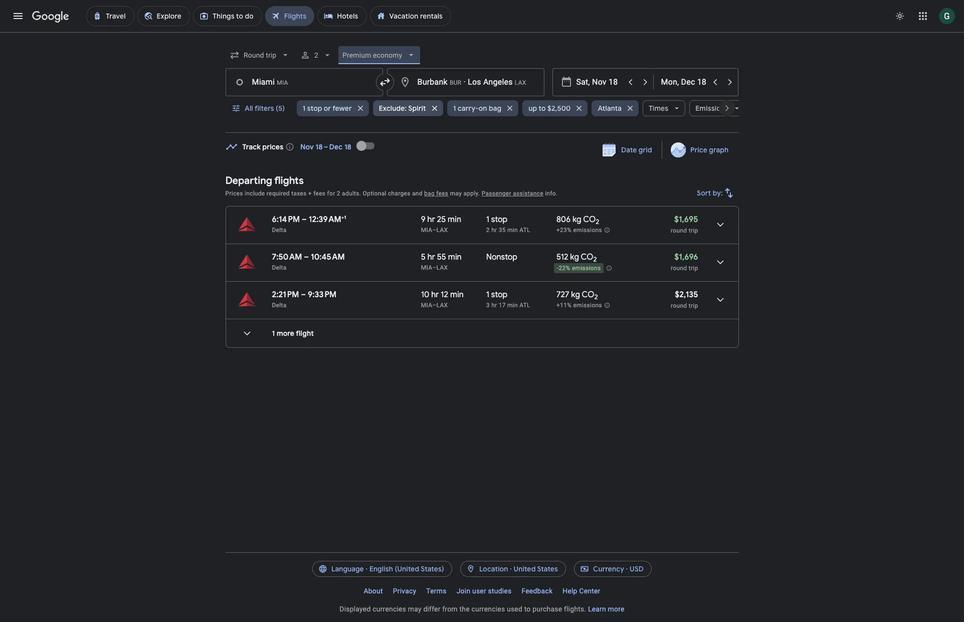 Task type: vqa. For each thing, say whether or not it's contained in the screenshot.
1 within 6:14 PM – 12:39 AM + 1
yes



Task type: describe. For each thing, give the bounding box(es) containing it.
co for 727
[[582, 290, 595, 300]]

2 inside 512 kg co 2
[[594, 255, 597, 264]]

22%
[[559, 265, 571, 272]]

total duration 9 hr 25 min. element
[[421, 215, 487, 226]]

$2,500
[[548, 104, 571, 113]]

stop inside popup button
[[307, 104, 322, 113]]

5
[[421, 252, 426, 262]]

– inside "7:50 am – 10:45 am delta"
[[304, 252, 309, 262]]

angeles
[[484, 77, 513, 87]]

1 vertical spatial may
[[408, 605, 422, 614]]

find the best price region
[[225, 134, 739, 167]]

departing flights main content
[[225, 134, 739, 356]]

help
[[563, 587, 578, 595]]

used
[[507, 605, 523, 614]]

1 for 1 more flight
[[272, 329, 275, 338]]

on
[[479, 104, 487, 113]]

mia for 9
[[421, 227, 433, 234]]

emissions for 806
[[574, 227, 602, 234]]

1695 US dollars text field
[[675, 215, 699, 225]]

flight details. leaves miami international airport at 7:50 am on saturday, november 18 and arrives at los angeles international airport at 10:45 am on saturday, november 18. image
[[709, 250, 733, 274]]

displayed currencies may differ from the currencies used to purchase flights. learn more
[[340, 605, 625, 614]]

1 horizontal spatial more
[[608, 605, 625, 614]]

Arrival time: 10:45 AM. text field
[[311, 252, 345, 262]]

atlanta button
[[592, 96, 639, 120]]

differ
[[424, 605, 441, 614]]

displayed
[[340, 605, 371, 614]]

trip for $1,695
[[689, 227, 699, 234]]

1 carry-on bag
[[453, 104, 502, 113]]

9 hr 25 min mia – lax
[[421, 215, 462, 234]]

12:39 am
[[309, 215, 341, 225]]

the
[[460, 605, 470, 614]]

burbank
[[418, 77, 448, 87]]

language
[[332, 565, 364, 574]]

leaves miami international airport at 6:14 pm on saturday, november 18 and arrives at los angeles international airport at 12:39 am on sunday, november 19. element
[[272, 214, 346, 225]]

currency
[[593, 565, 625, 574]]

exclude:
[[379, 104, 407, 113]]

total duration 10 hr 12 min. element
[[421, 290, 487, 301]]

prices include required taxes + fees for 2 adults. optional charges and bag fees may apply. passenger assistance
[[225, 190, 544, 197]]

2 inside 1 stop 2 hr 35 min atl
[[487, 227, 490, 234]]

up to $2,500 button
[[523, 96, 588, 120]]

track prices
[[243, 142, 284, 151]]

Departure time: 2:21 PM. text field
[[272, 290, 299, 300]]

states
[[537, 565, 558, 574]]

727
[[557, 290, 570, 300]]

18 – dec
[[316, 142, 343, 151]]

join
[[457, 587, 471, 595]]

$1,695 round trip
[[671, 215, 699, 234]]

emissions button
[[690, 96, 746, 120]]

all filters (5) button
[[225, 96, 293, 120]]

1 delta from the top
[[272, 227, 287, 234]]

Departure text field
[[577, 69, 623, 96]]

512 kg co 2
[[557, 252, 597, 264]]

grid
[[639, 145, 652, 155]]

filters
[[255, 104, 274, 113]]

– inside 6:14 pm – 12:39 am + 1
[[302, 215, 307, 225]]

by:
[[713, 189, 723, 198]]

terms
[[427, 587, 447, 595]]

lax for 55
[[437, 264, 448, 271]]

feedback
[[522, 587, 553, 595]]

required
[[267, 190, 290, 197]]

2 inside popup button
[[314, 51, 318, 59]]

min inside 1 stop 2 hr 35 min atl
[[508, 227, 518, 234]]

price
[[691, 145, 708, 155]]

– inside 5 hr 55 min mia – lax
[[433, 264, 437, 271]]

swap origin and destination. image
[[379, 76, 391, 88]]

united
[[514, 565, 536, 574]]

trip for $1,696
[[689, 265, 699, 272]]

round for $1,695
[[671, 227, 687, 234]]

spirit
[[408, 104, 426, 113]]

all
[[245, 104, 253, 113]]

+23%
[[557, 227, 572, 234]]

about link
[[359, 583, 388, 599]]

united states
[[514, 565, 558, 574]]

· los angeles
[[462, 77, 513, 87]]

2:21 pm
[[272, 290, 299, 300]]

hr inside 1 stop 2 hr 35 min atl
[[492, 227, 497, 234]]

flight
[[296, 329, 314, 338]]

exclude: spirit button
[[373, 96, 443, 120]]

min for 9 hr 25 min
[[448, 215, 462, 225]]

date grid button
[[595, 141, 660, 159]]

1696 US dollars text field
[[675, 252, 699, 262]]

806
[[557, 215, 571, 225]]

help center link
[[558, 583, 606, 599]]

user
[[473, 587, 487, 595]]

passenger assistance button
[[482, 190, 544, 197]]

(united
[[395, 565, 420, 574]]

-
[[557, 265, 559, 272]]

512
[[557, 252, 569, 262]]

kg for 512
[[571, 252, 579, 262]]

co for 512
[[581, 252, 594, 262]]

up
[[529, 104, 537, 113]]

1 more flight
[[272, 329, 314, 338]]

Departure time: 7:50 AM. text field
[[272, 252, 302, 262]]

next image
[[715, 96, 739, 120]]

stop for 9 hr 25 min
[[492, 215, 508, 225]]

round for $1,696
[[671, 265, 687, 272]]

delta for 2:21 pm
[[272, 302, 287, 309]]

more inside departing flights "main content"
[[277, 329, 294, 338]]

loading results progress bar
[[0, 32, 965, 34]]

2 button
[[296, 43, 337, 67]]

price graph
[[691, 145, 729, 155]]

total duration 5 hr 55 min. element
[[421, 252, 487, 264]]

1 inside 6:14 pm – 12:39 am + 1
[[344, 214, 346, 221]]

delta for 7:50 am
[[272, 264, 287, 271]]

$2,135
[[675, 290, 699, 300]]

9:33 pm
[[308, 290, 337, 300]]

hr for 5 hr 55 min
[[428, 252, 435, 262]]

change appearance image
[[888, 4, 912, 28]]

Arrival time: 12:39 AM on  Sunday, November 19. text field
[[309, 214, 346, 225]]

lax for 25
[[437, 227, 448, 234]]

hr inside 1 stop 3 hr 17 min atl
[[492, 302, 497, 309]]

2 inside 727 kg co 2
[[595, 293, 598, 302]]

sort by:
[[697, 189, 723, 198]]

fewer
[[333, 104, 352, 113]]

+ inside 6:14 pm – 12:39 am + 1
[[341, 214, 344, 221]]

min inside 1 stop 3 hr 17 min atl
[[508, 302, 518, 309]]

10 hr 12 min mia – lax
[[421, 290, 464, 309]]

taxes
[[292, 190, 307, 197]]

departing
[[225, 175, 272, 187]]

flight details. leaves miami international airport at 2:21 pm on saturday, november 18 and arrives at los angeles international airport at 9:33 pm on saturday, november 18. image
[[709, 288, 733, 312]]

1 carry-on bag button
[[447, 96, 519, 120]]

1 stop 2 hr 35 min atl
[[487, 215, 531, 234]]

flights.
[[564, 605, 587, 614]]

feedback link
[[517, 583, 558, 599]]

lax for 12
[[437, 302, 448, 309]]



Task type: locate. For each thing, give the bounding box(es) containing it.
3
[[487, 302, 490, 309]]

10
[[421, 290, 430, 300]]

learn more about tracked prices image
[[286, 142, 295, 151]]

track
[[243, 142, 261, 151]]

1 stop flight. element up 35
[[487, 215, 508, 226]]

min for 5 hr 55 min
[[448, 252, 462, 262]]

hr for 10 hr 12 min
[[432, 290, 439, 300]]

+11%
[[557, 302, 572, 309]]

currencies
[[373, 605, 406, 614], [472, 605, 505, 614]]

1 for 1 stop or fewer
[[303, 104, 306, 113]]

–
[[302, 215, 307, 225], [433, 227, 437, 234], [304, 252, 309, 262], [433, 264, 437, 271], [301, 290, 306, 300], [433, 302, 437, 309]]

delta down 6:14 pm
[[272, 227, 287, 234]]

Return text field
[[661, 69, 708, 96]]

up to $2,500
[[529, 104, 571, 113]]

emissions
[[696, 104, 729, 113]]

1 for 1 carry-on bag
[[453, 104, 456, 113]]

delta down 7:50 am
[[272, 264, 287, 271]]

1 more flight image
[[235, 322, 259, 346]]

and
[[412, 190, 423, 197]]

atl
[[520, 227, 531, 234], [520, 302, 531, 309]]

0 horizontal spatial currencies
[[373, 605, 406, 614]]

min right 25
[[448, 215, 462, 225]]

atl inside 1 stop 3 hr 17 min atl
[[520, 302, 531, 309]]

adults.
[[342, 190, 361, 197]]

bag inside departing flights "main content"
[[424, 190, 435, 197]]

atl for 806
[[520, 227, 531, 234]]

1 right the 1 more flight image
[[272, 329, 275, 338]]

1 vertical spatial 1 stop flight. element
[[487, 290, 508, 301]]

to right used
[[525, 605, 531, 614]]

passenger
[[482, 190, 512, 197]]

None search field
[[225, 43, 746, 133]]

min inside 10 hr 12 min mia – lax
[[450, 290, 464, 300]]

hr inside the 9 hr 25 min mia – lax
[[428, 215, 435, 225]]

1 trip from the top
[[689, 227, 699, 234]]

0 vertical spatial round
[[671, 227, 687, 234]]

1 vertical spatial emissions
[[572, 265, 601, 272]]

– inside 10 hr 12 min mia – lax
[[433, 302, 437, 309]]

1 stop flight. element
[[487, 215, 508, 226], [487, 290, 508, 301]]

1 vertical spatial co
[[581, 252, 594, 262]]

lax inside 5 hr 55 min mia – lax
[[437, 264, 448, 271]]

privacy
[[393, 587, 417, 595]]

trip down $2,135
[[689, 302, 699, 310]]

atlanta
[[598, 104, 622, 113]]

1 inside 1 stop 3 hr 17 min atl
[[487, 290, 490, 300]]

optional
[[363, 190, 387, 197]]

0 vertical spatial +
[[308, 190, 312, 197]]

kg inside 727 kg co 2
[[572, 290, 580, 300]]

– down total duration 5 hr 55 min. element
[[433, 264, 437, 271]]

emissions down 512 kg co 2
[[572, 265, 601, 272]]

35
[[499, 227, 506, 234]]

mia down 10
[[421, 302, 433, 309]]

– down total duration 10 hr 12 min. "element"
[[433, 302, 437, 309]]

1 inside 1 stop 2 hr 35 min atl
[[487, 215, 490, 225]]

1 vertical spatial round
[[671, 265, 687, 272]]

emissions for 727
[[574, 302, 602, 309]]

hr right 3
[[492, 302, 497, 309]]

mia for 10
[[421, 302, 433, 309]]

to inside popup button
[[539, 104, 546, 113]]

2 vertical spatial delta
[[272, 302, 287, 309]]

7:50 am – 10:45 am delta
[[272, 252, 345, 271]]

1 left 'or'
[[303, 104, 306, 113]]

0 vertical spatial to
[[539, 104, 546, 113]]

min inside the 9 hr 25 min mia – lax
[[448, 215, 462, 225]]

1 stop flight. element for 9 hr 25 min
[[487, 215, 508, 226]]

kg up "-22% emissions"
[[571, 252, 579, 262]]

2 vertical spatial round
[[671, 302, 687, 310]]

join user studies link
[[452, 583, 517, 599]]

trip down $1,696
[[689, 265, 699, 272]]

co up "-22% emissions"
[[581, 252, 594, 262]]

1 fees from the left
[[314, 190, 326, 197]]

kg inside 806 kg co 2
[[573, 215, 582, 225]]

learn
[[588, 605, 606, 614]]

– inside the 9 hr 25 min mia – lax
[[433, 227, 437, 234]]

1 for 1 stop 3 hr 17 min atl
[[487, 290, 490, 300]]

12
[[441, 290, 449, 300]]

None text field
[[387, 68, 545, 96]]

3 trip from the top
[[689, 302, 699, 310]]

more right learn
[[608, 605, 625, 614]]

Arrival time: 9:33 PM. text field
[[308, 290, 337, 300]]

1 atl from the top
[[520, 227, 531, 234]]

1 vertical spatial atl
[[520, 302, 531, 309]]

None text field
[[225, 68, 383, 96]]

0 vertical spatial stop
[[307, 104, 322, 113]]

Departure time: 6:14 PM. text field
[[272, 215, 300, 225]]

0 vertical spatial bag
[[489, 104, 502, 113]]

delta inside "7:50 am – 10:45 am delta"
[[272, 264, 287, 271]]

1 horizontal spatial +
[[341, 214, 344, 221]]

trip for $2,135
[[689, 302, 699, 310]]

mia inside 5 hr 55 min mia – lax
[[421, 264, 433, 271]]

min right 12
[[450, 290, 464, 300]]

0 vertical spatial delta
[[272, 227, 287, 234]]

2 mia from the top
[[421, 264, 433, 271]]

kg for 727
[[572, 290, 580, 300]]

2 vertical spatial stop
[[492, 290, 508, 300]]

18
[[345, 142, 352, 151]]

1 horizontal spatial may
[[450, 190, 462, 197]]

0 vertical spatial mia
[[421, 227, 433, 234]]

date grid
[[621, 145, 652, 155]]

mia down 5
[[421, 264, 433, 271]]

2 vertical spatial trip
[[689, 302, 699, 310]]

2 lax from the top
[[437, 264, 448, 271]]

may left differ
[[408, 605, 422, 614]]

1 stop flight. element for 10 hr 12 min
[[487, 290, 508, 301]]

hr left 35
[[492, 227, 497, 234]]

min
[[448, 215, 462, 225], [508, 227, 518, 234], [448, 252, 462, 262], [450, 290, 464, 300], [508, 302, 518, 309]]

0 horizontal spatial bag
[[424, 190, 435, 197]]

0 horizontal spatial to
[[525, 605, 531, 614]]

mia for 5
[[421, 264, 433, 271]]

emissions down 806 kg co 2
[[574, 227, 602, 234]]

1 inside 1 carry-on bag popup button
[[453, 104, 456, 113]]

2 trip from the top
[[689, 265, 699, 272]]

– inside 2:21 pm – 9:33 pm delta
[[301, 290, 306, 300]]

atl right 17
[[520, 302, 531, 309]]

trip down the $1,695 text box
[[689, 227, 699, 234]]

1 lax from the top
[[437, 227, 448, 234]]

fees
[[314, 190, 326, 197], [437, 190, 449, 197]]

co up +23% emissions
[[584, 215, 596, 225]]

1 round from the top
[[671, 227, 687, 234]]

for
[[327, 190, 335, 197]]

flights
[[275, 175, 304, 187]]

1 horizontal spatial to
[[539, 104, 546, 113]]

stop up 35
[[492, 215, 508, 225]]

min right 55
[[448, 252, 462, 262]]

round down $1,696
[[671, 265, 687, 272]]

from
[[443, 605, 458, 614]]

2 vertical spatial lax
[[437, 302, 448, 309]]

mia inside the 9 hr 25 min mia – lax
[[421, 227, 433, 234]]

2 currencies from the left
[[472, 605, 505, 614]]

7:50 am
[[272, 252, 302, 262]]

lax inside 10 hr 12 min mia – lax
[[437, 302, 448, 309]]

1 down passenger
[[487, 215, 490, 225]]

0 vertical spatial kg
[[573, 215, 582, 225]]

delta inside 2:21 pm – 9:33 pm delta
[[272, 302, 287, 309]]

2 1 stop flight. element from the top
[[487, 290, 508, 301]]

co inside 806 kg co 2
[[584, 215, 596, 225]]

1 stop flight. element up 17
[[487, 290, 508, 301]]

round inside $1,696 round trip
[[671, 265, 687, 272]]

1 vertical spatial stop
[[492, 215, 508, 225]]

none search field containing burbank
[[225, 43, 746, 133]]

1 1 stop flight. element from the top
[[487, 215, 508, 226]]

states)
[[421, 565, 444, 574]]

min inside 5 hr 55 min mia – lax
[[448, 252, 462, 262]]

may left the apply. at the top left
[[450, 190, 462, 197]]

fees left for
[[314, 190, 326, 197]]

stop inside 1 stop 2 hr 35 min atl
[[492, 215, 508, 225]]

1 vertical spatial lax
[[437, 264, 448, 271]]

may inside departing flights "main content"
[[450, 190, 462, 197]]

3 round from the top
[[671, 302, 687, 310]]

more left the flight
[[277, 329, 294, 338]]

date
[[621, 145, 637, 155]]

+23% emissions
[[557, 227, 602, 234]]

1 up 3
[[487, 290, 490, 300]]

carry-
[[458, 104, 479, 113]]

1 vertical spatial +
[[341, 214, 344, 221]]

lax inside the 9 hr 25 min mia – lax
[[437, 227, 448, 234]]

2135 US dollars text field
[[675, 290, 699, 300]]

layover (1 of 1) is a 3 hr 17 min layover at hartsfield-jackson atlanta international airport in atlanta. element
[[487, 301, 552, 310]]

more
[[277, 329, 294, 338], [608, 605, 625, 614]]

806 kg co 2
[[557, 215, 600, 226]]

times
[[649, 104, 669, 113]]

2 vertical spatial kg
[[572, 290, 580, 300]]

0 vertical spatial emissions
[[574, 227, 602, 234]]

hr inside 10 hr 12 min mia – lax
[[432, 290, 439, 300]]

mia
[[421, 227, 433, 234], [421, 264, 433, 271], [421, 302, 433, 309]]

55
[[437, 252, 446, 262]]

+ right the taxes
[[308, 190, 312, 197]]

stop for 10 hr 12 min
[[492, 290, 508, 300]]

hr
[[428, 215, 435, 225], [492, 227, 497, 234], [428, 252, 435, 262], [432, 290, 439, 300], [492, 302, 497, 309]]

all filters (5)
[[245, 104, 285, 113]]

1 horizontal spatial currencies
[[472, 605, 505, 614]]

1 vertical spatial delta
[[272, 264, 287, 271]]

0 vertical spatial lax
[[437, 227, 448, 234]]

·
[[464, 77, 466, 87]]

bag fees button
[[424, 190, 449, 197]]

round down the $1,695 text box
[[671, 227, 687, 234]]

0 horizontal spatial more
[[277, 329, 294, 338]]

nov
[[301, 142, 314, 151]]

english
[[370, 565, 393, 574]]

trip inside $1,696 round trip
[[689, 265, 699, 272]]

+ down adults.
[[341, 214, 344, 221]]

trip inside $1,695 round trip
[[689, 227, 699, 234]]

stop inside 1 stop 3 hr 17 min atl
[[492, 290, 508, 300]]

main menu image
[[12, 10, 24, 22]]

min right 35
[[508, 227, 518, 234]]

1 vertical spatial more
[[608, 605, 625, 614]]

english (united states)
[[370, 565, 444, 574]]

lax down 55
[[437, 264, 448, 271]]

co
[[584, 215, 596, 225], [581, 252, 594, 262], [582, 290, 595, 300]]

hr left 12
[[432, 290, 439, 300]]

location
[[480, 565, 508, 574]]

layover (1 of 1) is a 2 hr 35 min layover at hartsfield-jackson atlanta international airport in atlanta. element
[[487, 226, 552, 234]]

stop left 'or'
[[307, 104, 322, 113]]

hr right 5
[[428, 252, 435, 262]]

1 vertical spatial kg
[[571, 252, 579, 262]]

3 lax from the top
[[437, 302, 448, 309]]

5 hr 55 min mia – lax
[[421, 252, 462, 271]]

delta down 2:21 pm text field
[[272, 302, 287, 309]]

help center
[[563, 587, 601, 595]]

2 fees from the left
[[437, 190, 449, 197]]

1 inside 1 stop or fewer popup button
[[303, 104, 306, 113]]

delta
[[272, 227, 287, 234], [272, 264, 287, 271], [272, 302, 287, 309]]

727 kg co 2
[[557, 290, 598, 302]]

3 mia from the top
[[421, 302, 433, 309]]

2 delta from the top
[[272, 264, 287, 271]]

0 vertical spatial atl
[[520, 227, 531, 234]]

kg up +23% emissions
[[573, 215, 582, 225]]

2 round from the top
[[671, 265, 687, 272]]

– right 2:21 pm text field
[[301, 290, 306, 300]]

lax down 25
[[437, 227, 448, 234]]

co up '+11% emissions'
[[582, 290, 595, 300]]

3 delta from the top
[[272, 302, 287, 309]]

hr for 9 hr 25 min
[[428, 215, 435, 225]]

fees right and
[[437, 190, 449, 197]]

leaves miami international airport at 2:21 pm on saturday, november 18 and arrives at los angeles international airport at 9:33 pm on saturday, november 18. element
[[272, 290, 337, 300]]

leaves miami international airport at 7:50 am on saturday, november 18 and arrives at los angeles international airport at 10:45 am on saturday, november 18. element
[[272, 252, 345, 262]]

kg up '+11% emissions'
[[572, 290, 580, 300]]

1 vertical spatial trip
[[689, 265, 699, 272]]

round for $2,135
[[671, 302, 687, 310]]

min for 10 hr 12 min
[[450, 290, 464, 300]]

2 inside 806 kg co 2
[[596, 218, 600, 226]]

min right 17
[[508, 302, 518, 309]]

co for 806
[[584, 215, 596, 225]]

1 horizontal spatial bag
[[489, 104, 502, 113]]

0 horizontal spatial fees
[[314, 190, 326, 197]]

nonstop flight. element
[[487, 252, 518, 264]]

1 vertical spatial to
[[525, 605, 531, 614]]

co inside 512 kg co 2
[[581, 252, 594, 262]]

1 stop or fewer button
[[297, 96, 369, 120]]

purchase
[[533, 605, 562, 614]]

0 horizontal spatial may
[[408, 605, 422, 614]]

+11% emissions
[[557, 302, 602, 309]]

co inside 727 kg co 2
[[582, 290, 595, 300]]

assistance
[[513, 190, 544, 197]]

nov 18 – dec 18
[[301, 142, 352, 151]]

1 horizontal spatial fees
[[437, 190, 449, 197]]

1 vertical spatial mia
[[421, 264, 433, 271]]

trip inside $2,135 round trip
[[689, 302, 699, 310]]

kg inside 512 kg co 2
[[571, 252, 579, 262]]

price graph button
[[665, 141, 737, 159]]

0 vertical spatial 1 stop flight. element
[[487, 215, 508, 226]]

– down total duration 9 hr 25 min. element
[[433, 227, 437, 234]]

6:14 pm
[[272, 215, 300, 225]]

0 vertical spatial may
[[450, 190, 462, 197]]

apply.
[[464, 190, 480, 197]]

1 mia from the top
[[421, 227, 433, 234]]

0 vertical spatial co
[[584, 215, 596, 225]]

usd
[[630, 565, 644, 574]]

mia down 9
[[421, 227, 433, 234]]

or
[[324, 104, 331, 113]]

currencies down join user studies
[[472, 605, 505, 614]]

bag right and
[[424, 190, 435, 197]]

1 currencies from the left
[[373, 605, 406, 614]]

9
[[421, 215, 426, 225]]

2 vertical spatial emissions
[[574, 302, 602, 309]]

0 vertical spatial more
[[277, 329, 294, 338]]

round down $2,135
[[671, 302, 687, 310]]

None field
[[225, 46, 294, 64], [339, 46, 420, 64], [225, 46, 294, 64], [339, 46, 420, 64]]

emissions
[[574, 227, 602, 234], [572, 265, 601, 272], [574, 302, 602, 309]]

– right 7:50 am
[[304, 252, 309, 262]]

2
[[314, 51, 318, 59], [337, 190, 341, 197], [596, 218, 600, 226], [487, 227, 490, 234], [594, 255, 597, 264], [595, 293, 598, 302]]

10:45 am
[[311, 252, 345, 262]]

$1,696
[[675, 252, 699, 262]]

2 atl from the top
[[520, 302, 531, 309]]

1 for 1 stop 2 hr 35 min atl
[[487, 215, 490, 225]]

atl inside 1 stop 2 hr 35 min atl
[[520, 227, 531, 234]]

join user studies
[[457, 587, 512, 595]]

to
[[539, 104, 546, 113], [525, 605, 531, 614]]

round inside $2,135 round trip
[[671, 302, 687, 310]]

lax down 12
[[437, 302, 448, 309]]

0 vertical spatial trip
[[689, 227, 699, 234]]

mia inside 10 hr 12 min mia – lax
[[421, 302, 433, 309]]

atl for 727
[[520, 302, 531, 309]]

to right "up"
[[539, 104, 546, 113]]

round inside $1,695 round trip
[[671, 227, 687, 234]]

kg for 806
[[573, 215, 582, 225]]

atl right 35
[[520, 227, 531, 234]]

emissions down 727 kg co 2
[[574, 302, 602, 309]]

stop up 17
[[492, 290, 508, 300]]

currencies down privacy link
[[373, 605, 406, 614]]

1 vertical spatial bag
[[424, 190, 435, 197]]

stop
[[307, 104, 322, 113], [492, 215, 508, 225], [492, 290, 508, 300]]

2 vertical spatial co
[[582, 290, 595, 300]]

0 horizontal spatial +
[[308, 190, 312, 197]]

charges
[[388, 190, 411, 197]]

privacy link
[[388, 583, 422, 599]]

(5)
[[276, 104, 285, 113]]

2 vertical spatial mia
[[421, 302, 433, 309]]

hr inside 5 hr 55 min mia – lax
[[428, 252, 435, 262]]

– right 6:14 pm
[[302, 215, 307, 225]]

terms link
[[422, 583, 452, 599]]

bag right on
[[489, 104, 502, 113]]

flight details. leaves miami international airport at 6:14 pm on saturday, november 18 and arrives at los angeles international airport at 12:39 am on sunday, november 19. image
[[709, 213, 733, 237]]

1 right 12:39 am
[[344, 214, 346, 221]]

1 left the carry-
[[453, 104, 456, 113]]

los
[[468, 77, 481, 87]]

hr right 9
[[428, 215, 435, 225]]

bag inside popup button
[[489, 104, 502, 113]]



